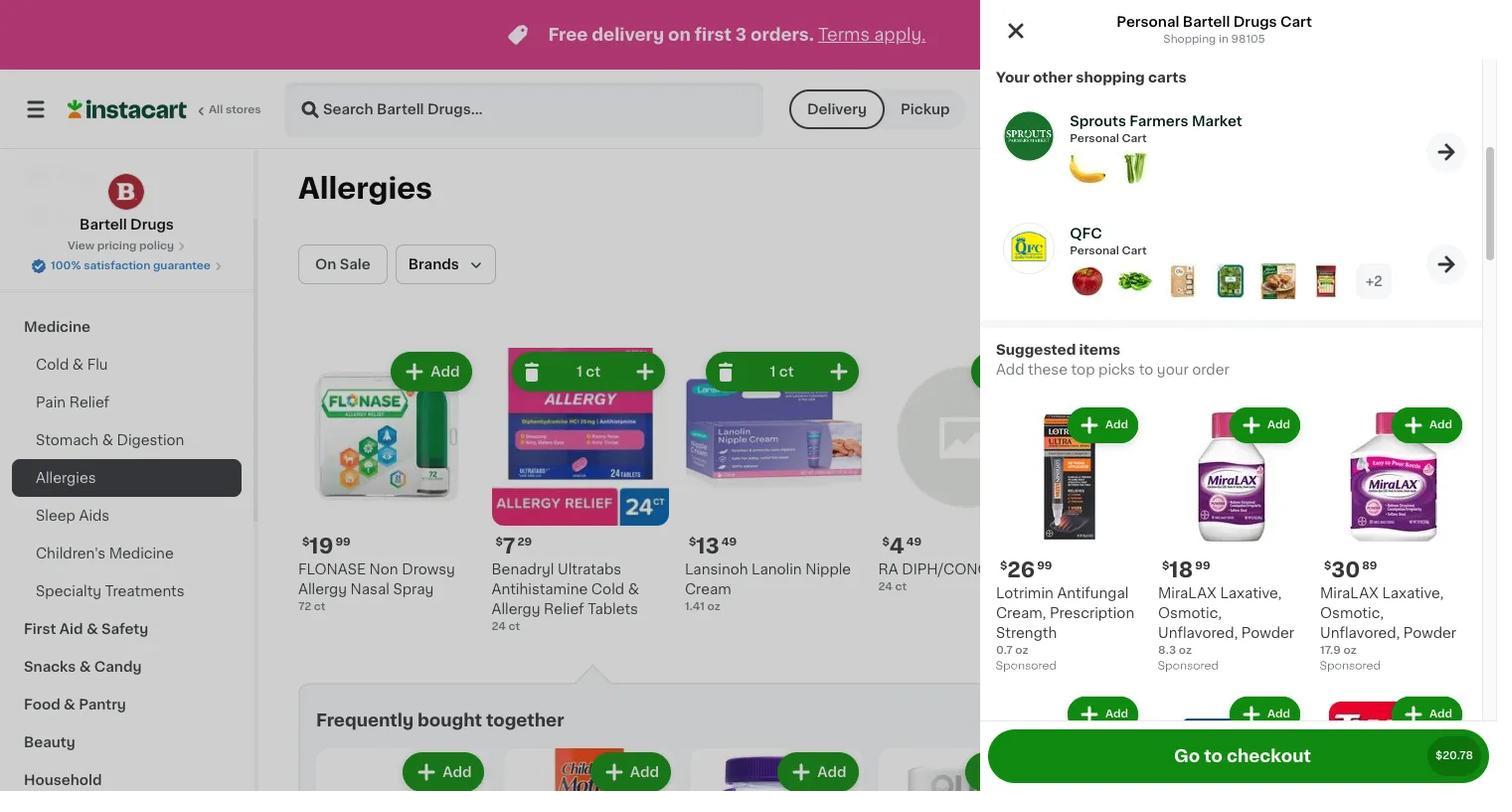 Task type: locate. For each thing, give the bounding box(es) containing it.
24 inside ra diph/cong tab 24 ct
[[879, 581, 893, 592]]

2 go to cart element from the top
[[1427, 244, 1467, 284]]

0 vertical spatial drugs
[[1234, 15, 1278, 29]]

laxative, inside miralax laxative, osmotic, unflavored, powder 17.9 oz
[[1383, 587, 1445, 601]]

allergy
[[1124, 562, 1173, 576], [1316, 562, 1365, 576], [298, 582, 347, 596], [492, 602, 541, 616]]

0 vertical spatial personal
[[1117, 15, 1180, 29]]

0 vertical spatial 24
[[879, 581, 893, 592]]

powder for 30
[[1404, 627, 1457, 640]]

$20.78
[[1436, 751, 1474, 762]]

1 horizontal spatial 24
[[879, 581, 893, 592]]

1 horizontal spatial medicine
[[109, 547, 174, 561]]

1 right remove lansinoh lanolin nipple cream "icon"
[[770, 365, 776, 379]]

oz inside lotrimin antifungal cream, prescription strength 0.7 oz
[[1016, 645, 1029, 656]]

allergy inside flonase non drowsy allergy nasal spray 72 ct
[[298, 582, 347, 596]]

sponsored badge image for 30
[[1321, 661, 1381, 672]]

98105 down other
[[1022, 101, 1069, 116]]

1 horizontal spatial 98105
[[1232, 34, 1266, 45]]

oz for 18
[[1179, 645, 1192, 656]]

osmotic, down 180
[[1159, 607, 1222, 621]]

2 sponsored badge image from the left
[[1159, 661, 1219, 672]]

2 horizontal spatial relief
[[1368, 562, 1409, 576]]

clio clio vanilla greek yogurt bars image
[[1166, 264, 1202, 299]]

0 horizontal spatial 1 ct
[[577, 365, 601, 379]]

1 osmotic, from the left
[[1159, 607, 1222, 621]]

99 inside $ 26 99
[[1038, 561, 1053, 572]]

medicine up 'treatments' at bottom left
[[109, 547, 174, 561]]

0 horizontal spatial bartell
[[80, 218, 127, 232]]

1 horizontal spatial 49
[[907, 537, 922, 547]]

1 go to cart element from the top
[[1427, 132, 1467, 172]]

24 inside benadryl ultratabs antihistamine cold & allergy relief tablets 24 ct
[[492, 621, 506, 632]]

checkout
[[1227, 749, 1312, 765]]

1 horizontal spatial bartell
[[1183, 15, 1231, 29]]

relief right pain
[[69, 396, 110, 410]]

0 horizontal spatial 98105
[[1022, 101, 1069, 116]]

cold inside benadryl ultratabs antihistamine cold & allergy relief tablets 24 ct
[[592, 582, 625, 596]]

$ up ra
[[883, 537, 890, 547]]

shop link
[[12, 157, 242, 197]]

miralax inside the miralax laxative, osmotic, unflavored, powder 8.3 oz
[[1159, 587, 1217, 601]]

1 for 7
[[577, 365, 583, 379]]

1 vertical spatial antihistamine
[[1266, 602, 1362, 616]]

unflavored, for 30
[[1321, 627, 1401, 640]]

0 horizontal spatial 49
[[722, 537, 737, 547]]

product group
[[298, 348, 476, 615], [492, 348, 669, 635], [685, 348, 863, 615], [879, 348, 1056, 595], [1072, 348, 1250, 636], [997, 404, 1143, 677], [1159, 404, 1305, 677], [1321, 404, 1467, 677], [997, 693, 1143, 792], [1159, 693, 1305, 792], [1321, 693, 1467, 792], [316, 748, 488, 792], [504, 748, 675, 792], [691, 748, 863, 792], [879, 748, 1050, 792], [1066, 748, 1238, 792], [1254, 748, 1425, 792]]

2 vertical spatial personal
[[1070, 246, 1120, 257]]

0 horizontal spatial 99
[[336, 537, 351, 547]]

to right go
[[1205, 749, 1223, 765]]

99 for 19
[[336, 537, 351, 547]]

1 horizontal spatial 1 ct
[[770, 365, 794, 379]]

strength
[[997, 627, 1057, 640]]

powder inside the miralax laxative, osmotic, unflavored, powder 8.3 oz
[[1242, 627, 1295, 640]]

delivery down carts
[[1160, 101, 1224, 116]]

cold up pain
[[36, 358, 69, 372]]

1 horizontal spatial laxative,
[[1383, 587, 1445, 601]]

product group containing 4
[[879, 348, 1056, 595]]

sponsored badge image down 8.3
[[1159, 661, 1219, 672]]

miralax up tablets,
[[1159, 587, 1217, 601]]

unflavored, inside the miralax laxative, osmotic, unflavored, powder 8.3 oz
[[1159, 627, 1239, 640]]

pricing
[[97, 241, 137, 252]]

beauty
[[24, 736, 75, 750]]

& right stomach
[[102, 434, 113, 448]]

allergy down flonase
[[298, 582, 347, 596]]

cart up 5:50-
[[1281, 15, 1313, 29]]

antifungal
[[1058, 587, 1129, 601]]

0 vertical spatial antihistamine
[[492, 582, 588, 596]]

$ inside $ 6
[[1270, 537, 1277, 547]]

osmotic,
[[1159, 607, 1222, 621], [1321, 607, 1384, 621]]

1 vertical spatial items in cart element
[[1070, 264, 1393, 304]]

1 horizontal spatial miralax
[[1321, 587, 1379, 601]]

product group containing 19
[[298, 348, 476, 615]]

1 vertical spatial 24
[[492, 621, 506, 632]]

2 laxative, from the left
[[1383, 587, 1445, 601]]

items in cart element down sprouts farmers market personal cart
[[1070, 151, 1243, 192]]

1 horizontal spatial delivery
[[1160, 101, 1224, 116]]

powder for 18
[[1242, 627, 1295, 640]]

1 vertical spatial go to cart element
[[1427, 244, 1467, 284]]

2 osmotic, from the left
[[1321, 607, 1384, 621]]

personal down sprouts
[[1070, 133, 1120, 144]]

$ up flonase
[[302, 537, 310, 547]]

delivery inside button
[[807, 102, 867, 116]]

osmotic, inside miralax laxative, osmotic, unflavored, powder 17.9 oz
[[1321, 607, 1384, 621]]

1 items in cart element from the top
[[1070, 151, 1243, 192]]

children's
[[36, 547, 105, 561]]

organic celery image
[[1118, 151, 1154, 187]]

2 unflavored, from the left
[[1321, 627, 1401, 640]]

allergy up action
[[1316, 562, 1365, 576]]

osmotic, inside the miralax laxative, osmotic, unflavored, powder 8.3 oz
[[1159, 607, 1222, 621]]

& left flu
[[72, 358, 84, 372]]

items in cart element
[[1070, 151, 1243, 192], [1070, 264, 1393, 304]]

oz right "0.7"
[[1016, 645, 1029, 656]]

laxative, inside the miralax laxative, osmotic, unflavored, powder 8.3 oz
[[1221, 587, 1282, 601]]

0 horizontal spatial antihistamine
[[492, 582, 588, 596]]

1 laxative, from the left
[[1221, 587, 1282, 601]]

cart up green jalapeño pepper icon
[[1122, 246, 1147, 257]]

eye
[[1365, 602, 1392, 616]]

$ 18 99
[[1163, 560, 1211, 581]]

1 vertical spatial personal
[[1070, 133, 1120, 144]]

$ inside $ 34 allegra allergy relief, indoor/outdoor, 180 mg, non-drowsy, tablets, value size
[[1076, 537, 1083, 547]]

stomach & digestion link
[[12, 422, 242, 459]]

0 horizontal spatial 1
[[577, 365, 583, 379]]

ct
[[586, 365, 601, 379], [780, 365, 794, 379], [896, 581, 907, 592], [314, 601, 326, 612], [509, 621, 520, 632]]

ct inside ra diph/cong tab 24 ct
[[896, 581, 907, 592]]

1 horizontal spatial drugs
[[1234, 15, 1278, 29]]

unflavored, down the eye
[[1321, 627, 1401, 640]]

product group containing 7
[[492, 348, 669, 635]]

oz right 8.3
[[1179, 645, 1192, 656]]

all
[[209, 104, 223, 115]]

flonase
[[298, 562, 366, 576]]

bartell drugs logo image
[[108, 173, 146, 211]]

snacks
[[24, 660, 76, 674]]

buy
[[56, 210, 84, 224]]

personal up shopping
[[1117, 15, 1180, 29]]

non
[[370, 562, 398, 576]]

1 1 from the left
[[577, 365, 583, 379]]

powder inside miralax laxative, osmotic, unflavored, powder 17.9 oz
[[1404, 627, 1457, 640]]

49 right 4
[[907, 537, 922, 547]]

sponsored badge image for 26
[[997, 661, 1057, 672]]

household link
[[12, 762, 242, 792]]

$ up lansinoh
[[689, 537, 697, 547]]

& right food
[[64, 698, 75, 712]]

bought
[[418, 713, 482, 729]]

miralax inside miralax laxative, osmotic, unflavored, powder 17.9 oz
[[1321, 587, 1379, 601]]

miralax for 30
[[1321, 587, 1379, 601]]

0 horizontal spatial delivery
[[807, 102, 867, 116]]

1 horizontal spatial osmotic,
[[1321, 607, 1384, 621]]

0 vertical spatial bartell
[[1183, 15, 1231, 29]]

1
[[577, 365, 583, 379], [770, 365, 776, 379]]

ct right 72
[[314, 601, 326, 612]]

0 horizontal spatial drugs
[[130, 218, 174, 232]]

0 horizontal spatial to
[[1139, 363, 1154, 377]]

70 each
[[1072, 621, 1116, 632]]

items in cart element containing +
[[1070, 264, 1393, 304]]

ra diph/cong tab 24 ct
[[879, 562, 1018, 592]]

personal down qfc
[[1070, 246, 1120, 257]]

0 vertical spatial allergies
[[298, 174, 433, 203]]

0 horizontal spatial 24
[[492, 621, 506, 632]]

sponsored badge image for 18
[[1159, 661, 1219, 672]]

0 horizontal spatial unflavored,
[[1159, 627, 1239, 640]]

1 horizontal spatial relief
[[544, 602, 584, 616]]

first aid & safety
[[24, 623, 148, 637]]

2 1 from the left
[[770, 365, 776, 379]]

0 vertical spatial relief
[[69, 396, 110, 410]]

99 inside $ 18 99
[[1196, 561, 1211, 572]]

to left the your on the right of the page
[[1139, 363, 1154, 377]]

& up tablets
[[628, 582, 639, 596]]

2 horizontal spatial sponsored badge image
[[1321, 661, 1381, 672]]

sleep
[[36, 509, 75, 523]]

49 inside $ 13 49
[[722, 537, 737, 547]]

1 vertical spatial medicine
[[109, 547, 174, 561]]

stomach & digestion
[[36, 434, 184, 448]]

drugs up delivery by 5:50-6:00pm on the right
[[1234, 15, 1278, 29]]

laxative, for 18
[[1221, 587, 1282, 601]]

24
[[879, 581, 893, 592], [492, 621, 506, 632]]

laxative, up "drops"
[[1383, 587, 1445, 601]]

24 down benadryl
[[492, 621, 506, 632]]

& right aid
[[86, 623, 98, 637]]

ct left increment quantity of lansinoh lanolin nipple cream image
[[780, 365, 794, 379]]

items in cart element for cart
[[1070, 264, 1393, 304]]

1 horizontal spatial allergies
[[298, 174, 433, 203]]

laxative, up 0.5
[[1221, 587, 1282, 601]]

on
[[315, 258, 337, 272]]

1 horizontal spatial 99
[[1038, 561, 1053, 572]]

0 horizontal spatial allergies
[[36, 471, 96, 485]]

delivery button
[[790, 90, 885, 129]]

stores
[[226, 104, 261, 115]]

tab
[[993, 562, 1018, 576]]

1 miralax from the left
[[1159, 587, 1217, 601]]

oz right 17.9
[[1344, 645, 1357, 656]]

2 miralax from the left
[[1321, 587, 1379, 601]]

guarantee
[[153, 261, 211, 272]]

1 49 from the left
[[722, 537, 737, 547]]

personal inside qfc personal cart
[[1070, 246, 1120, 257]]

drugs up policy
[[130, 218, 174, 232]]

delivery by 5:50-6:00pm
[[1160, 101, 1354, 116]]

stomach
[[36, 434, 99, 448]]

relief up the eye
[[1368, 562, 1409, 576]]

$ inside $ 13 49
[[689, 537, 697, 547]]

cart down farmers
[[1122, 133, 1147, 144]]

oz right fl
[[1297, 621, 1310, 632]]

cream
[[685, 582, 732, 596]]

2 1 ct from the left
[[770, 365, 794, 379]]

98105 right in
[[1232, 34, 1266, 45]]

49 right 13
[[722, 537, 737, 547]]

0 vertical spatial 98105
[[1232, 34, 1266, 45]]

1 vertical spatial bartell
[[80, 218, 127, 232]]

limited time offer region
[[0, 0, 1439, 70]]

bartell
[[1183, 15, 1231, 29], [80, 218, 127, 232]]

sprouts farmers market personal cart
[[1070, 114, 1243, 144]]

relief down ultratabs
[[544, 602, 584, 616]]

0 horizontal spatial sponsored badge image
[[997, 661, 1057, 672]]

$ down $34.99 original price: $38.09 element
[[1163, 561, 1170, 572]]

orders.
[[751, 27, 814, 43]]

99 inside the $ 19 99
[[336, 537, 351, 547]]

1 ct right remove benadryl ultratabs antihistamine cold & allergy relief tablets icon
[[577, 365, 601, 379]]

first
[[695, 27, 732, 43]]

pickup button
[[885, 90, 966, 129]]

1 ct right remove lansinoh lanolin nipple cream "icon"
[[770, 365, 794, 379]]

powder down "drops"
[[1404, 627, 1457, 640]]

$ up visine
[[1270, 537, 1277, 547]]

digestion
[[117, 434, 184, 448]]

0 horizontal spatial relief
[[69, 396, 110, 410]]

2
[[1374, 274, 1383, 288]]

cart inside personal bartell drugs cart shopping in 98105
[[1281, 15, 1313, 29]]

specialty treatments
[[36, 585, 185, 599]]

go to cart element
[[1427, 132, 1467, 172], [1427, 244, 1467, 284]]

pain relief link
[[12, 384, 242, 422]]

product group containing 34
[[1072, 348, 1250, 636]]

99 right 18
[[1196, 561, 1211, 572]]

2 vertical spatial relief
[[544, 602, 584, 616]]

None search field
[[284, 82, 764, 137]]

$ up 'lotrimin'
[[1001, 561, 1008, 572]]

2 49 from the left
[[907, 537, 922, 547]]

items in cart element up 'order'
[[1070, 264, 1393, 304]]

2 powder from the left
[[1404, 627, 1457, 640]]

$ inside $ 4 49
[[883, 537, 890, 547]]

allergies up sale
[[298, 174, 433, 203]]

antihistamine down action
[[1266, 602, 1362, 616]]

1 vertical spatial relief
[[1368, 562, 1409, 576]]

cart inside qfc personal cart
[[1122, 246, 1147, 257]]

$ inside $ 18 99
[[1163, 561, 1170, 572]]

children's medicine link
[[12, 535, 242, 573]]

1 vertical spatial drugs
[[130, 218, 174, 232]]

value
[[1072, 622, 1110, 636]]

0 vertical spatial cold
[[36, 358, 69, 372]]

$ inside $ 7 29
[[496, 537, 503, 547]]

1 ct
[[577, 365, 601, 379], [770, 365, 794, 379]]

49 for 13
[[722, 537, 737, 547]]

farmers
[[1130, 114, 1189, 128]]

mg,
[[1216, 582, 1242, 596]]

allergy down $34.99 original price: $38.09 element
[[1124, 562, 1173, 576]]

specialty
[[36, 585, 102, 599]]

1 horizontal spatial sponsored badge image
[[1159, 661, 1219, 672]]

instacart logo image
[[68, 97, 187, 121]]

$ for 30
[[1325, 561, 1332, 572]]

& left candy
[[79, 660, 91, 674]]

1 horizontal spatial 1
[[770, 365, 776, 379]]

oz inside miralax laxative, osmotic, unflavored, powder 17.9 oz
[[1344, 645, 1357, 656]]

1 horizontal spatial cold
[[592, 582, 625, 596]]

0 horizontal spatial osmotic,
[[1159, 607, 1222, 621]]

$34.99 original price: $38.09 element
[[1072, 534, 1250, 559]]

go to cart image
[[1435, 252, 1459, 276]]

allergy down benadryl
[[492, 602, 541, 616]]

delivery down the terms
[[807, 102, 867, 116]]

$ 4 49
[[883, 536, 922, 556]]

frequently
[[316, 713, 414, 729]]

1 horizontal spatial powder
[[1404, 627, 1457, 640]]

laxative, for 30
[[1383, 587, 1445, 601]]

49 inside $ 4 49
[[907, 537, 922, 547]]

organic banana image
[[1070, 151, 1106, 187]]

miralax
[[1159, 587, 1217, 601], [1321, 587, 1379, 601]]

sponsored badge image
[[997, 661, 1057, 672], [1159, 661, 1219, 672], [1321, 661, 1381, 672]]

sponsored badge image down "0.7"
[[997, 661, 1057, 672]]

miralax laxative, osmotic, unflavored, powder 8.3 oz
[[1159, 587, 1295, 656]]

& inside benadryl ultratabs antihistamine cold & allergy relief tablets 24 ct
[[628, 582, 639, 596]]

allergy inside visine allergy relief multi-action antihistamine eye drops 0.5 fl oz
[[1316, 562, 1365, 576]]

bartell drugs link
[[80, 173, 174, 235]]

1 vertical spatial allergies
[[36, 471, 96, 485]]

cart
[[1281, 15, 1313, 29], [1122, 133, 1147, 144], [1122, 246, 1147, 257]]

tablets
[[588, 602, 638, 616]]

& for pantry
[[64, 698, 75, 712]]

1 vertical spatial cart
[[1122, 133, 1147, 144]]

indoor/outdoor,
[[1072, 582, 1184, 596]]

2 vertical spatial cart
[[1122, 246, 1147, 257]]

laxative,
[[1221, 587, 1282, 601], [1383, 587, 1445, 601]]

1 sponsored badge image from the left
[[997, 661, 1057, 672]]

allergies inside allergies link
[[36, 471, 96, 485]]

drugs
[[1234, 15, 1278, 29], [130, 218, 174, 232]]

unflavored, inside miralax laxative, osmotic, unflavored, powder 17.9 oz
[[1321, 627, 1401, 640]]

2 items in cart element from the top
[[1070, 264, 1393, 304]]

0 horizontal spatial powder
[[1242, 627, 1295, 640]]

ct inside flonase non drowsy allergy nasal spray 72 ct
[[314, 601, 326, 612]]

size
[[1114, 622, 1142, 636]]

0 horizontal spatial miralax
[[1159, 587, 1217, 601]]

candy
[[94, 660, 142, 674]]

ct down benadryl
[[509, 621, 520, 632]]

allergy inside benadryl ultratabs antihistamine cold & allergy relief tablets 24 ct
[[492, 602, 541, 616]]

snacks & candy
[[24, 660, 142, 674]]

oz inside lansinoh lanolin nipple cream 1.41 oz
[[708, 601, 721, 612]]

medicine up cold & flu
[[24, 320, 91, 334]]

allergies link
[[12, 459, 242, 497]]

apply.
[[875, 27, 926, 43]]

$ up allegra at the right bottom of page
[[1076, 537, 1083, 547]]

product group containing 18
[[1159, 404, 1305, 677]]

1 vertical spatial cold
[[592, 582, 625, 596]]

70
[[1072, 621, 1086, 632]]

osmotic, for 18
[[1159, 607, 1222, 621]]

0 vertical spatial go to cart element
[[1427, 132, 1467, 172]]

frequently bought together section
[[298, 683, 1443, 792]]

pain
[[36, 396, 66, 410]]

$ inside $ 30 89
[[1325, 561, 1332, 572]]

99 right 19
[[336, 537, 351, 547]]

cold up tablets
[[592, 582, 625, 596]]

24 down ra
[[879, 581, 893, 592]]

powder down 'multi-'
[[1242, 627, 1295, 640]]

1 unflavored, from the left
[[1159, 627, 1239, 640]]

miralax down $ 30 89 on the right of the page
[[1321, 587, 1379, 601]]

1 right remove benadryl ultratabs antihistamine cold & allergy relief tablets icon
[[577, 365, 583, 379]]

simple truth baby spinach, organic image
[[1214, 264, 1249, 299]]

0 vertical spatial cart
[[1281, 15, 1313, 29]]

0 horizontal spatial laxative,
[[1221, 587, 1282, 601]]

3 sponsored badge image from the left
[[1321, 661, 1381, 672]]

view pricing policy link
[[68, 239, 186, 255]]

unflavored, down tablets,
[[1159, 627, 1239, 640]]

benadryl
[[492, 562, 554, 576]]

osmotic, down action
[[1321, 607, 1384, 621]]

personal inside sprouts farmers market personal cart
[[1070, 133, 1120, 144]]

remove lansinoh lanolin nipple cream image
[[714, 360, 737, 384]]

ct down ra
[[896, 581, 907, 592]]

1 horizontal spatial antihistamine
[[1266, 602, 1362, 616]]

1 1 ct from the left
[[577, 365, 601, 379]]

0 vertical spatial medicine
[[24, 320, 91, 334]]

49 for 4
[[907, 537, 922, 547]]

0 vertical spatial to
[[1139, 363, 1154, 377]]

26
[[1008, 560, 1036, 581]]

$ inside the $ 19 99
[[302, 537, 310, 547]]

1 horizontal spatial unflavored,
[[1321, 627, 1401, 640]]

$ left 29
[[496, 537, 503, 547]]

1 powder from the left
[[1242, 627, 1295, 640]]

$ for 34
[[1076, 537, 1083, 547]]

allergies down stomach
[[36, 471, 96, 485]]

$ up action
[[1325, 561, 1332, 572]]

antihistamine down benadryl
[[492, 582, 588, 596]]

99 right 26
[[1038, 561, 1053, 572]]

nasal
[[351, 582, 390, 596]]

oz inside the miralax laxative, osmotic, unflavored, powder 8.3 oz
[[1179, 645, 1192, 656]]

1 horizontal spatial to
[[1205, 749, 1223, 765]]

2 horizontal spatial 99
[[1196, 561, 1211, 572]]

1 vertical spatial 98105
[[1022, 101, 1069, 116]]

$ inside $ 26 99
[[1001, 561, 1008, 572]]

your
[[1158, 363, 1189, 377]]

sale
[[340, 258, 371, 272]]

sponsored badge image down 17.9
[[1321, 661, 1381, 672]]

0 vertical spatial items in cart element
[[1070, 151, 1243, 192]]

visine allergy relief multi-action antihistamine eye drops 0.5 fl oz
[[1266, 562, 1438, 632]]

prescription
[[1050, 607, 1135, 621]]

oz down cream at the bottom left of the page
[[708, 601, 721, 612]]



Task type: vqa. For each thing, say whether or not it's contained in the screenshot.
DIPH/CONG
yes



Task type: describe. For each thing, give the bounding box(es) containing it.
oz for 26
[[1016, 645, 1029, 656]]

72
[[298, 601, 311, 612]]

service type group
[[790, 90, 966, 129]]

98105 button
[[990, 82, 1109, 137]]

go to checkout
[[1175, 749, 1312, 765]]

0.7
[[997, 645, 1013, 656]]

other
[[1033, 71, 1073, 85]]

ra
[[879, 562, 899, 576]]

$ 30 89
[[1325, 560, 1378, 581]]

6:00pm
[[1293, 101, 1354, 116]]

1.41
[[685, 601, 705, 612]]

oz inside visine allergy relief multi-action antihistamine eye drops 0.5 fl oz
[[1297, 621, 1310, 632]]

allergy inside $ 34 allegra allergy relief, indoor/outdoor, 180 mg, non-drowsy, tablets, value size
[[1124, 562, 1173, 576]]

$ for 19
[[302, 537, 310, 547]]

treatments
[[105, 585, 185, 599]]

tablets,
[[1168, 602, 1222, 616]]

fl
[[1286, 621, 1294, 632]]

+
[[1366, 274, 1374, 288]]

oz for 30
[[1344, 645, 1357, 656]]

sprouts
[[1070, 114, 1127, 128]]

29
[[518, 537, 532, 547]]

19
[[310, 536, 334, 556]]

1 ct for 13
[[770, 365, 794, 379]]

all stores link
[[68, 82, 263, 137]]

antihistamine inside benadryl ultratabs antihistamine cold & allergy relief tablets 24 ct
[[492, 582, 588, 596]]

unflavored, for 18
[[1159, 627, 1239, 640]]

osmotic, for 30
[[1321, 607, 1384, 621]]

free delivery on first 3 orders. terms apply.
[[548, 27, 926, 43]]

miralax for 18
[[1159, 587, 1217, 601]]

increment quantity of benadryl ultratabs antihistamine cold & allergy relief tablets image
[[634, 360, 657, 384]]

on sale
[[315, 258, 371, 272]]

ct left "increment quantity of benadryl ultratabs antihistamine cold & allergy relief tablets" icon
[[586, 365, 601, 379]]

98105 inside 98105 popup button
[[1022, 101, 1069, 116]]

1 vertical spatial to
[[1205, 749, 1223, 765]]

personal inside personal bartell drugs cart shopping in 98105
[[1117, 15, 1180, 29]]

99 for 26
[[1038, 561, 1053, 572]]

cold & flu link
[[12, 346, 242, 384]]

shopping
[[1076, 71, 1145, 85]]

drops
[[1395, 602, 1438, 616]]

34
[[1083, 536, 1112, 556]]

sargento natural string cheese snacks image
[[1309, 264, 1345, 299]]

go to cart image
[[1435, 140, 1459, 164]]

lists
[[56, 250, 90, 264]]

4
[[890, 536, 905, 556]]

cart inside sprouts farmers market personal cart
[[1122, 133, 1147, 144]]

1 ct for 7
[[577, 365, 601, 379]]

$ for 6
[[1270, 537, 1277, 547]]

$ 34 allegra allergy relief, indoor/outdoor, 180 mg, non-drowsy, tablets, value size
[[1072, 536, 1242, 636]]

bartell inside personal bartell drugs cart shopping in 98105
[[1183, 15, 1231, 29]]

buy it again
[[56, 210, 140, 224]]

1 for 13
[[770, 365, 776, 379]]

100% satisfaction guarantee button
[[31, 255, 223, 274]]

99 for 18
[[1196, 561, 1211, 572]]

& for digestion
[[102, 434, 113, 448]]

antihistamine inside visine allergy relief multi-action antihistamine eye drops 0.5 fl oz
[[1266, 602, 1362, 616]]

drowsy,
[[1107, 602, 1164, 616]]

food & pantry link
[[12, 686, 242, 724]]

drowsy
[[402, 562, 455, 576]]

increment quantity of lansinoh lanolin nipple cream image
[[827, 360, 851, 384]]

cold & flu
[[36, 358, 108, 372]]

diph/cong
[[902, 562, 990, 576]]

lists link
[[12, 237, 242, 276]]

view pricing policy
[[68, 241, 174, 252]]

add inside suggested items add these top picks to your order
[[997, 363, 1025, 377]]

policy
[[139, 241, 174, 252]]

17.9
[[1321, 645, 1341, 656]]

0 horizontal spatial cold
[[36, 358, 69, 372]]

product group containing 30
[[1321, 404, 1467, 677]]

product group containing 13
[[685, 348, 863, 615]]

& for candy
[[79, 660, 91, 674]]

remove benadryl ultratabs antihistamine cold & allergy relief tablets image
[[520, 360, 544, 384]]

3
[[736, 27, 747, 43]]

98105 inside personal bartell drugs cart shopping in 98105
[[1232, 34, 1266, 45]]

your other shopping carts
[[997, 71, 1187, 85]]

pantry
[[79, 698, 126, 712]]

beauty link
[[12, 724, 242, 762]]

8.3
[[1159, 645, 1177, 656]]

100%
[[51, 261, 81, 272]]

go to cart element for market
[[1427, 132, 1467, 172]]

& for flu
[[72, 358, 84, 372]]

delivery by 5:50-6:00pm link
[[1128, 97, 1354, 121]]

order
[[1193, 363, 1230, 377]]

0.5
[[1266, 621, 1284, 632]]

items in cart element for market
[[1070, 151, 1243, 192]]

relief inside benadryl ultratabs antihistamine cold & allergy relief tablets 24 ct
[[544, 602, 584, 616]]

first aid & safety link
[[12, 611, 242, 648]]

relief,
[[1176, 562, 1219, 576]]

frequently bought together
[[316, 713, 564, 729]]

pain relief
[[36, 396, 110, 410]]

relief inside visine allergy relief multi-action antihistamine eye drops 0.5 fl oz
[[1368, 562, 1409, 576]]

other items in cart note
[[1357, 264, 1393, 299]]

first
[[24, 623, 56, 637]]

delivery for delivery
[[807, 102, 867, 116]]

180
[[1188, 582, 1213, 596]]

picks
[[1099, 363, 1136, 377]]

$ for 4
[[883, 537, 890, 547]]

$ 7 29
[[496, 536, 532, 556]]

children's medicine
[[36, 547, 174, 561]]

specialty treatments link
[[12, 573, 242, 611]]

go
[[1175, 749, 1201, 765]]

free
[[548, 27, 588, 43]]

lotrimin
[[997, 587, 1054, 601]]

$ for 13
[[689, 537, 697, 547]]

organic - apples - honeycrisp image
[[1070, 264, 1106, 299]]

+ 2
[[1366, 274, 1383, 288]]

7
[[503, 536, 516, 556]]

aid
[[59, 623, 83, 637]]

on sale button
[[298, 245, 388, 284]]

non-
[[1072, 602, 1107, 616]]

$6.99 original price: $9.29 element
[[1266, 534, 1443, 559]]

benadryl ultratabs antihistamine cold & allergy relief tablets 24 ct
[[492, 562, 639, 632]]

ct inside benadryl ultratabs antihistamine cold & allergy relief tablets 24 ct
[[509, 621, 520, 632]]

by
[[1228, 101, 1247, 116]]

drugs inside personal bartell drugs cart shopping in 98105
[[1234, 15, 1278, 29]]

visine
[[1266, 562, 1312, 576]]

go to cart element for cart
[[1427, 244, 1467, 284]]

13
[[697, 536, 720, 556]]

product group containing 26
[[997, 404, 1143, 677]]

$ for 7
[[496, 537, 503, 547]]

$ 13 49
[[689, 536, 737, 556]]

sleep aids
[[36, 509, 110, 523]]

$ for 26
[[1001, 561, 1008, 572]]

again
[[100, 210, 140, 224]]

lansinoh lanolin nipple cream 1.41 oz
[[685, 562, 851, 612]]

view
[[68, 241, 95, 252]]

aids
[[79, 509, 110, 523]]

0 horizontal spatial medicine
[[24, 320, 91, 334]]

food & pantry
[[24, 698, 126, 712]]

delivery for delivery by 5:50-6:00pm
[[1160, 101, 1224, 116]]

bartell drugs
[[80, 218, 174, 232]]

30
[[1332, 560, 1361, 581]]

to inside suggested items add these top picks to your order
[[1139, 363, 1154, 377]]

green jalapeño pepper image
[[1118, 264, 1154, 299]]

marie callender's chicken pot pie, frozen meal image
[[1261, 264, 1297, 299]]

$ 19 99
[[302, 536, 351, 556]]

safety
[[101, 623, 148, 637]]

$ for 18
[[1163, 561, 1170, 572]]



